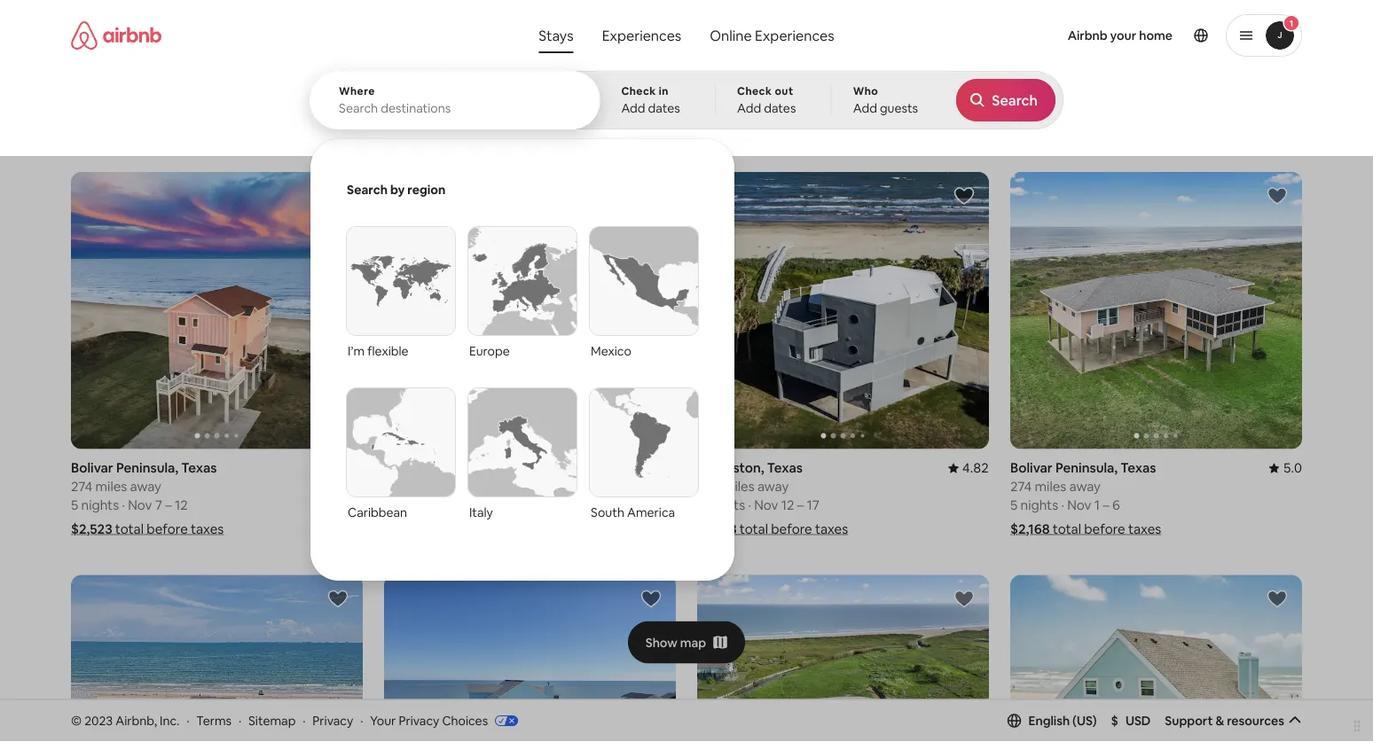 Task type: describe. For each thing, give the bounding box(es) containing it.
group containing off-the-grid
[[71, 89, 998, 158]]

$ usd
[[1111, 713, 1151, 729]]

away for $2,523
[[130, 478, 161, 496]]

your privacy choices
[[370, 713, 488, 729]]

1 5.0 from the left
[[344, 460, 363, 477]]

$
[[1111, 713, 1119, 729]]

the-
[[555, 131, 576, 145]]

resources
[[1227, 713, 1285, 729]]

galveston, texas pirates beach 5 nights · nov 1 – 6 $3,766 total before taxes
[[384, 460, 537, 538]]

bolivar for bolivar peninsula, texas 274 miles away 5 nights · nov 1 – 6 $2,168 total before taxes
[[1011, 460, 1053, 477]]

show
[[646, 635, 678, 651]]

by
[[390, 182, 405, 198]]

bolivar for bolivar peninsula, texas 274 miles away 5 nights · nov 7 – 12 $2,523 total before taxes
[[71, 460, 113, 477]]

south
[[591, 505, 625, 521]]

taxes inside bolivar peninsula, texas 274 miles away 5 nights · nov 1 – 6 $2,168 total before taxes
[[1129, 521, 1162, 538]]

map
[[680, 635, 706, 651]]

away inside galveston, texas 283 miles away 5 nights · nov 12 – 17 $1,708 total before taxes
[[758, 478, 789, 496]]

what can we help you find? tab list
[[525, 18, 696, 53]]

away for $2,168
[[1070, 478, 1101, 496]]

nights inside galveston, texas pirates beach 5 nights · nov 1 – 6 $3,766 total before taxes
[[394, 497, 432, 514]]

before inside bolivar peninsula, texas 274 miles away 5 nights · nov 1 – 6 $2,168 total before taxes
[[1084, 521, 1126, 538]]

before inside bolivar peninsula, texas 274 miles away 5 nights · nov 7 – 12 $2,523 total before taxes
[[147, 521, 188, 538]]

bolivar peninsula, texas 274 miles away 5 nights · nov 1 – 6 $2,168 total before taxes
[[1011, 460, 1162, 538]]

nov inside galveston, texas 283 miles away 5 nights · nov 12 – 17 $1,708 total before taxes
[[754, 497, 778, 514]]

off-
[[535, 131, 555, 145]]

1 horizontal spatial add to wishlist: bolivar peninsula, texas image
[[1267, 185, 1288, 207]]

parks
[[825, 131, 853, 145]]

before inside galveston, texas 283 miles away 5 nights · nov 12 – 17 $1,708 total before taxes
[[771, 521, 812, 538]]

online experiences link
[[696, 18, 849, 53]]

vineyards
[[625, 131, 674, 145]]

0 horizontal spatial add to wishlist: galveston, texas image
[[954, 185, 975, 207]]

your privacy choices link
[[370, 713, 518, 730]]

Where field
[[339, 100, 571, 116]]

out
[[775, 84, 794, 98]]

galveston, texas 283 miles away 5 nights · nov 12 – 17 $1,708 total before taxes
[[697, 460, 848, 538]]

1 vertical spatial add to wishlist: galveston, texas image
[[1267, 589, 1288, 610]]

7
[[155, 497, 162, 514]]

english
[[1029, 713, 1070, 729]]

12 inside bolivar peninsula, texas 274 miles away 5 nights · nov 7 – 12 $2,523 total before taxes
[[175, 497, 188, 514]]

texas inside galveston, texas pirates beach 5 nights · nov 1 – 6 $3,766 total before taxes
[[454, 460, 490, 477]]

· inside bolivar peninsula, texas 274 miles away 5 nights · nov 1 – 6 $2,168 total before taxes
[[1061, 497, 1065, 514]]

english (us) button
[[1007, 713, 1097, 729]]

add to wishlist: freeport, texas image
[[641, 589, 662, 610]]

search
[[347, 182, 388, 198]]

©
[[71, 713, 82, 729]]

privacy link
[[313, 713, 353, 729]]

airbnb,
[[116, 713, 157, 729]]

show map button
[[628, 622, 745, 664]]

1 button
[[1226, 14, 1302, 57]]

search by region
[[347, 182, 446, 198]]

check for check out add dates
[[737, 84, 772, 98]]

your
[[1110, 28, 1137, 43]]

· inside bolivar peninsula, texas 274 miles away 5 nights · nov 7 – 12 $2,523 total before taxes
[[122, 497, 125, 514]]

total inside bolivar peninsula, texas 274 miles away 5 nights · nov 7 – 12 $2,523 total before taxes
[[115, 521, 144, 538]]

america
[[627, 505, 675, 521]]

taxes inside bolivar peninsula, texas 274 miles away 5 nights · nov 7 – 12 $2,523 total before taxes
[[191, 521, 224, 538]]

taxes inside galveston, texas pirates beach 5 nights · nov 1 – 6 $3,766 total before taxes
[[504, 521, 537, 538]]

online experiences
[[710, 26, 835, 44]]

guests
[[880, 100, 918, 116]]

i'm
[[348, 343, 365, 359]]

2023
[[84, 713, 113, 729]]

who
[[853, 84, 879, 98]]

usd
[[1126, 713, 1151, 729]]

who add guests
[[853, 84, 918, 116]]

home
[[1139, 28, 1173, 43]]

6 inside bolivar peninsula, texas 274 miles away 5 nights · nov 1 – 6 $2,168 total before taxes
[[1113, 497, 1120, 514]]

1 inside dropdown button
[[1290, 17, 1294, 29]]

miles for $2,523
[[95, 478, 127, 496]]

· inside galveston, texas pirates beach 5 nights · nov 1 – 6 $3,766 total before taxes
[[435, 497, 438, 514]]

check for check in add dates
[[621, 84, 656, 98]]

where
[[339, 84, 375, 98]]

south america
[[591, 505, 675, 521]]

add inside who add guests
[[853, 100, 877, 116]]

1 add to wishlist: bolivar peninsula, texas image from the top
[[327, 185, 349, 207]]

stays
[[539, 26, 574, 44]]

stays tab panel
[[310, 71, 1064, 581]]

taxes inside galveston, texas 283 miles away 5 nights · nov 12 – 17 $1,708 total before taxes
[[815, 521, 848, 538]]

experiences inside button
[[602, 26, 682, 44]]

&
[[1216, 713, 1225, 729]]

support & resources
[[1165, 713, 1285, 729]]

check out add dates
[[737, 84, 796, 116]]

grid
[[576, 131, 596, 145]]

12 inside galveston, texas 283 miles away 5 nights · nov 12 – 17 $1,708 total before taxes
[[781, 497, 794, 514]]

caribbean
[[348, 505, 407, 521]]

national parks
[[781, 131, 853, 145]]

274 for bolivar peninsula, texas 274 miles away 5 nights · nov 7 – 12 $2,523 total before taxes
[[71, 478, 93, 496]]

4.82 out of 5 average rating image
[[948, 460, 989, 477]]

english (us)
[[1029, 713, 1097, 729]]

add for check out add dates
[[737, 100, 761, 116]]

– inside galveston, texas 283 miles away 5 nights · nov 12 – 17 $1,708 total before taxes
[[797, 497, 804, 514]]

nov inside bolivar peninsula, texas 274 miles away 5 nights · nov 1 – 6 $2,168 total before taxes
[[1067, 497, 1092, 514]]

flexible
[[368, 343, 409, 359]]

beach
[[428, 478, 466, 496]]

sitemap link
[[249, 713, 296, 729]]

5 inside galveston, texas pirates beach 5 nights · nov 1 – 6 $3,766 total before taxes
[[384, 497, 391, 514]]



Task type: locate. For each thing, give the bounding box(es) containing it.
1 add from the left
[[621, 100, 645, 116]]

1 nights from the left
[[81, 497, 119, 514]]

texas inside bolivar peninsula, texas 274 miles away 5 nights · nov 7 – 12 $2,523 total before taxes
[[181, 460, 217, 477]]

1 vertical spatial add to wishlist: bolivar peninsula, texas image
[[327, 589, 349, 610]]

1 galveston, from the left
[[384, 460, 451, 477]]

peninsula, inside bolivar peninsula, texas 274 miles away 5 nights · nov 1 – 6 $2,168 total before taxes
[[1056, 460, 1118, 477]]

$3,766
[[384, 521, 425, 538]]

add down who
[[853, 100, 877, 116]]

total right $2,168
[[1053, 521, 1081, 538]]

check in add dates
[[621, 84, 680, 116]]

274 inside bolivar peninsula, texas 274 miles away 5 nights · nov 7 – 12 $2,523 total before taxes
[[71, 478, 93, 496]]

0 horizontal spatial 274
[[71, 478, 93, 496]]

airbnb your home link
[[1057, 17, 1184, 54]]

before right $2,168
[[1084, 521, 1126, 538]]

0 horizontal spatial experiences
[[602, 26, 682, 44]]

1 horizontal spatial add to wishlist: galveston, texas image
[[1267, 589, 1288, 610]]

3 add from the left
[[853, 100, 877, 116]]

1 texas from the left
[[181, 460, 217, 477]]

0 horizontal spatial 6
[[486, 497, 494, 514]]

4.82 for 4.82 out of 5 average rating icon
[[649, 460, 676, 477]]

display total before taxes switch
[[1255, 113, 1287, 134]]

experiences up out
[[755, 26, 835, 44]]

experiences button
[[588, 18, 696, 53]]

2 – from the left
[[477, 497, 483, 514]]

5.0 out of 5 average rating image for bolivar peninsula, texas 274 miles away 5 nights · nov 1 – 6 $2,168 total before taxes
[[1269, 460, 1302, 477]]

add inside check out add dates
[[737, 100, 761, 116]]

2 before from the left
[[460, 521, 501, 538]]

0 horizontal spatial miles
[[95, 478, 127, 496]]

5.0 out of 5 average rating image
[[330, 460, 363, 477], [1269, 460, 1302, 477]]

2 privacy from the left
[[399, 713, 439, 729]]

5 up $2,523
[[71, 497, 78, 514]]

1 horizontal spatial add
[[737, 100, 761, 116]]

1 check from the left
[[621, 84, 656, 98]]

check inside check out add dates
[[737, 84, 772, 98]]

pirates
[[384, 478, 426, 496]]

274 inside bolivar peninsula, texas 274 miles away 5 nights · nov 1 – 6 $2,168 total before taxes
[[1011, 478, 1032, 496]]

1 experiences from the left
[[602, 26, 682, 44]]

galveston, for pirates
[[384, 460, 451, 477]]

4 texas from the left
[[1121, 460, 1156, 477]]

0 horizontal spatial privacy
[[313, 713, 353, 729]]

play
[[717, 131, 738, 145]]

terms link
[[196, 713, 232, 729]]

dates down out
[[764, 100, 796, 116]]

before down italy
[[460, 521, 501, 538]]

nights up $2,523
[[81, 497, 119, 514]]

away inside bolivar peninsula, texas 274 miles away 5 nights · nov 1 – 6 $2,168 total before taxes
[[1070, 478, 1101, 496]]

peninsula, for 1
[[1056, 460, 1118, 477]]

1 bolivar from the left
[[71, 460, 113, 477]]

274 for bolivar peninsula, texas 274 miles away 5 nights · nov 1 – 6 $2,168 total before taxes
[[1011, 478, 1032, 496]]

1 horizontal spatial 5.0
[[1284, 460, 1302, 477]]

pools
[[928, 131, 955, 145]]

add to wishlist: bolivar peninsula, texas image
[[327, 185, 349, 207], [327, 589, 349, 610]]

0 horizontal spatial 5.0
[[344, 460, 363, 477]]

1 5 from the left
[[71, 497, 78, 514]]

dates inside check out add dates
[[764, 100, 796, 116]]

4 before from the left
[[1084, 521, 1126, 538]]

1 horizontal spatial privacy
[[399, 713, 439, 729]]

274 up $2,168
[[1011, 478, 1032, 496]]

2 horizontal spatial 1
[[1290, 17, 1294, 29]]

None search field
[[310, 0, 1064, 581]]

2 total from the left
[[428, 521, 457, 538]]

1 horizontal spatial 12
[[781, 497, 794, 514]]

nights up $2,168
[[1021, 497, 1059, 514]]

amazing pools
[[881, 131, 955, 145]]

texas
[[181, 460, 217, 477], [454, 460, 490, 477], [767, 460, 803, 477], [1121, 460, 1156, 477]]

dates for check out add dates
[[764, 100, 796, 116]]

add
[[621, 100, 645, 116], [737, 100, 761, 116], [853, 100, 877, 116]]

4 5 from the left
[[1011, 497, 1018, 514]]

1 vertical spatial add to wishlist: bolivar peninsula, texas image
[[954, 589, 975, 610]]

2 horizontal spatial miles
[[1035, 478, 1067, 496]]

total inside galveston, texas pirates beach 5 nights · nov 1 – 6 $3,766 total before taxes
[[428, 521, 457, 538]]

check left out
[[737, 84, 772, 98]]

1 before from the left
[[147, 521, 188, 538]]

$2,523
[[71, 521, 112, 538]]

bolivar up $2,523
[[71, 460, 113, 477]]

17
[[807, 497, 820, 514]]

5 inside bolivar peninsula, texas 274 miles away 5 nights · nov 1 – 6 $2,168 total before taxes
[[1011, 497, 1018, 514]]

2 4.82 from the left
[[962, 460, 989, 477]]

bolivar up $2,168
[[1011, 460, 1053, 477]]

miles inside galveston, texas 283 miles away 5 nights · nov 12 – 17 $1,708 total before taxes
[[723, 478, 755, 496]]

(us)
[[1073, 713, 1097, 729]]

5 inside galveston, texas 283 miles away 5 nights · nov 12 – 17 $1,708 total before taxes
[[697, 497, 705, 514]]

5 down the 283
[[697, 497, 705, 514]]

2 5.0 from the left
[[1284, 460, 1302, 477]]

total right $3,766
[[428, 521, 457, 538]]

0 horizontal spatial 4.82
[[649, 460, 676, 477]]

2 bolivar from the left
[[1011, 460, 1053, 477]]

3 total from the left
[[740, 521, 768, 538]]

2 texas from the left
[[454, 460, 490, 477]]

total right $2,523
[[115, 521, 144, 538]]

274
[[71, 478, 93, 496], [1011, 478, 1032, 496]]

1 miles from the left
[[95, 478, 127, 496]]

peninsula,
[[116, 460, 178, 477], [1056, 460, 1118, 477]]

before
[[147, 521, 188, 538], [460, 521, 501, 538], [771, 521, 812, 538], [1084, 521, 1126, 538]]

before inside galveston, texas pirates beach 5 nights · nov 1 – 6 $3,766 total before taxes
[[460, 521, 501, 538]]

2 nights from the left
[[394, 497, 432, 514]]

galveston, for 283
[[697, 460, 764, 477]]

0 horizontal spatial dates
[[648, 100, 680, 116]]

nights inside bolivar peninsula, texas 274 miles away 5 nights · nov 7 – 12 $2,523 total before taxes
[[81, 497, 119, 514]]

$2,168
[[1011, 521, 1050, 538]]

2 horizontal spatial add
[[853, 100, 877, 116]]

1 horizontal spatial galveston,
[[697, 460, 764, 477]]

3 before from the left
[[771, 521, 812, 538]]

countryside
[[289, 131, 351, 145]]

1 horizontal spatial away
[[758, 478, 789, 496]]

your
[[370, 713, 396, 729]]

show map
[[646, 635, 706, 651]]

1 inside galveston, texas pirates beach 5 nights · nov 1 – 6 $3,766 total before taxes
[[468, 497, 474, 514]]

check
[[621, 84, 656, 98], [737, 84, 772, 98]]

2 nov from the left
[[441, 497, 465, 514]]

none search field containing stays
[[310, 0, 1064, 581]]

– inside galveston, texas pirates beach 5 nights · nov 1 – 6 $3,766 total before taxes
[[477, 497, 483, 514]]

1 horizontal spatial 6
[[1113, 497, 1120, 514]]

miles for $2,168
[[1035, 478, 1067, 496]]

4 nights from the left
[[1021, 497, 1059, 514]]

nov
[[128, 497, 152, 514], [441, 497, 465, 514], [754, 497, 778, 514], [1067, 497, 1092, 514]]

2 galveston, from the left
[[697, 460, 764, 477]]

12 left 17
[[781, 497, 794, 514]]

nights down pirates
[[394, 497, 432, 514]]

miles up $2,523
[[95, 478, 127, 496]]

skiing
[[467, 131, 497, 145]]

texas inside galveston, texas 283 miles away 5 nights · nov 12 – 17 $1,708 total before taxes
[[767, 460, 803, 477]]

sitemap
[[249, 713, 296, 729]]

nights inside bolivar peninsula, texas 274 miles away 5 nights · nov 1 – 6 $2,168 total before taxes
[[1021, 497, 1059, 514]]

2 5.0 out of 5 average rating image from the left
[[1269, 460, 1302, 477]]

3 away from the left
[[1070, 478, 1101, 496]]

2 horizontal spatial away
[[1070, 478, 1101, 496]]

bolivar inside bolivar peninsula, texas 274 miles away 5 nights · nov 1 – 6 $2,168 total before taxes
[[1011, 460, 1053, 477]]

total
[[115, 521, 144, 538], [428, 521, 457, 538], [740, 521, 768, 538], [1053, 521, 1081, 538]]

2 dates from the left
[[764, 100, 796, 116]]

europe
[[469, 343, 510, 359]]

2 add to wishlist: bolivar peninsula, texas image from the top
[[327, 589, 349, 610]]

0 horizontal spatial check
[[621, 84, 656, 98]]

terms
[[196, 713, 232, 729]]

0 horizontal spatial bolivar
[[71, 460, 113, 477]]

before down 7
[[147, 521, 188, 538]]

check inside check in add dates
[[621, 84, 656, 98]]

6 inside galveston, texas pirates beach 5 nights · nov 1 – 6 $3,766 total before taxes
[[486, 497, 494, 514]]

0 horizontal spatial 12
[[175, 497, 188, 514]]

miles up $2,168
[[1035, 478, 1067, 496]]

5 inside bolivar peninsula, texas 274 miles away 5 nights · nov 7 – 12 $2,523 total before taxes
[[71, 497, 78, 514]]

1 taxes from the left
[[191, 521, 224, 538]]

bolivar inside bolivar peninsula, texas 274 miles away 5 nights · nov 7 – 12 $2,523 total before taxes
[[71, 460, 113, 477]]

dates down in
[[648, 100, 680, 116]]

privacy left your
[[313, 713, 353, 729]]

profile element
[[864, 0, 1302, 71]]

5 up $2,168
[[1011, 497, 1018, 514]]

3 taxes from the left
[[815, 521, 848, 538]]

2 miles from the left
[[723, 478, 755, 496]]

1 274 from the left
[[71, 478, 93, 496]]

dates inside check in add dates
[[648, 100, 680, 116]]

2 experiences from the left
[[755, 26, 835, 44]]

taxes
[[191, 521, 224, 538], [504, 521, 537, 538], [815, 521, 848, 538], [1129, 521, 1162, 538]]

1 peninsula, from the left
[[116, 460, 178, 477]]

3 nights from the left
[[708, 497, 745, 514]]

– inside bolivar peninsula, texas 274 miles away 5 nights · nov 7 – 12 $2,523 total before taxes
[[165, 497, 172, 514]]

2 away from the left
[[758, 478, 789, 496]]

1 horizontal spatial check
[[737, 84, 772, 98]]

–
[[165, 497, 172, 514], [477, 497, 483, 514], [797, 497, 804, 514], [1103, 497, 1110, 514]]

airbnb
[[1068, 28, 1108, 43]]

total inside bolivar peninsula, texas 274 miles away 5 nights · nov 1 – 6 $2,168 total before taxes
[[1053, 521, 1081, 538]]

add for check in add dates
[[621, 100, 645, 116]]

region
[[408, 182, 446, 198]]

2 peninsula, from the left
[[1056, 460, 1118, 477]]

1
[[1290, 17, 1294, 29], [468, 497, 474, 514], [1095, 497, 1100, 514]]

add inside check in add dates
[[621, 100, 645, 116]]

6
[[486, 497, 494, 514], [1113, 497, 1120, 514]]

i'm flexible
[[348, 343, 409, 359]]

1 horizontal spatial 4.82
[[962, 460, 989, 477]]

283
[[697, 478, 720, 496]]

1 6 from the left
[[486, 497, 494, 514]]

· inside galveston, texas 283 miles away 5 nights · nov 12 – 17 $1,708 total before taxes
[[748, 497, 751, 514]]

galveston, inside galveston, texas pirates beach 5 nights · nov 1 – 6 $3,766 total before taxes
[[384, 460, 451, 477]]

1 away from the left
[[130, 478, 161, 496]]

dates for check in add dates
[[648, 100, 680, 116]]

amazing
[[881, 131, 925, 145]]

4 total from the left
[[1053, 521, 1081, 538]]

1 horizontal spatial miles
[[723, 478, 755, 496]]

4.82 for 4.82 out of 5 average rating image
[[962, 460, 989, 477]]

galveston, inside galveston, texas 283 miles away 5 nights · nov 12 – 17 $1,708 total before taxes
[[697, 460, 764, 477]]

1 inside bolivar peninsula, texas 274 miles away 5 nights · nov 1 – 6 $2,168 total before taxes
[[1095, 497, 1100, 514]]

1 horizontal spatial peninsula,
[[1056, 460, 1118, 477]]

off-the-grid
[[535, 131, 596, 145]]

2 274 from the left
[[1011, 478, 1032, 496]]

·
[[122, 497, 125, 514], [435, 497, 438, 514], [748, 497, 751, 514], [1061, 497, 1065, 514], [186, 713, 189, 729], [239, 713, 242, 729], [303, 713, 306, 729], [360, 713, 363, 729]]

check left in
[[621, 84, 656, 98]]

4 nov from the left
[[1067, 497, 1092, 514]]

nights up $1,708
[[708, 497, 745, 514]]

privacy
[[313, 713, 353, 729], [399, 713, 439, 729]]

choices
[[442, 713, 488, 729]]

3 5 from the left
[[697, 497, 705, 514]]

domes
[[386, 131, 422, 145]]

1 5.0 out of 5 average rating image from the left
[[330, 460, 363, 477]]

274 up $2,523
[[71, 478, 93, 496]]

inc.
[[160, 713, 179, 729]]

3 – from the left
[[797, 497, 804, 514]]

privacy right your
[[399, 713, 439, 729]]

miles inside bolivar peninsula, texas 274 miles away 5 nights · nov 1 – 6 $2,168 total before taxes
[[1035, 478, 1067, 496]]

nov inside galveston, texas pirates beach 5 nights · nov 1 – 6 $3,766 total before taxes
[[441, 497, 465, 514]]

galveston, up the 283
[[697, 460, 764, 477]]

12 right 7
[[175, 497, 188, 514]]

2 taxes from the left
[[504, 521, 537, 538]]

0 horizontal spatial 1
[[468, 497, 474, 514]]

group
[[71, 89, 998, 158], [71, 172, 363, 449], [384, 172, 676, 449], [697, 172, 989, 449], [1011, 172, 1302, 449], [71, 575, 363, 743], [384, 575, 676, 743], [697, 575, 989, 743], [1011, 575, 1302, 743]]

0 horizontal spatial 5.0 out of 5 average rating image
[[330, 460, 363, 477]]

support & resources button
[[1165, 713, 1302, 729]]

italy
[[469, 505, 493, 521]]

2 add from the left
[[737, 100, 761, 116]]

total inside galveston, texas 283 miles away 5 nights · nov 12 – 17 $1,708 total before taxes
[[740, 521, 768, 538]]

2 12 from the left
[[781, 497, 794, 514]]

miles right the 283
[[723, 478, 755, 496]]

$1,708
[[697, 521, 737, 538]]

bolivar peninsula, texas 274 miles away 5 nights · nov 7 – 12 $2,523 total before taxes
[[71, 460, 224, 538]]

© 2023 airbnb, inc. ·
[[71, 713, 189, 729]]

away inside bolivar peninsula, texas 274 miles away 5 nights · nov 7 – 12 $2,523 total before taxes
[[130, 478, 161, 496]]

add up vineyards
[[621, 100, 645, 116]]

0 vertical spatial add to wishlist: bolivar peninsula, texas image
[[1267, 185, 1288, 207]]

12
[[175, 497, 188, 514], [781, 497, 794, 514]]

0 horizontal spatial peninsula,
[[116, 460, 178, 477]]

1 dates from the left
[[648, 100, 680, 116]]

add up play
[[737, 100, 761, 116]]

miles
[[95, 478, 127, 496], [723, 478, 755, 496], [1035, 478, 1067, 496]]

2 6 from the left
[[1113, 497, 1120, 514]]

3 miles from the left
[[1035, 478, 1067, 496]]

total right $1,708
[[740, 521, 768, 538]]

texas inside bolivar peninsula, texas 274 miles away 5 nights · nov 1 – 6 $2,168 total before taxes
[[1121, 460, 1156, 477]]

1 horizontal spatial 1
[[1095, 497, 1100, 514]]

4 taxes from the left
[[1129, 521, 1162, 538]]

terms · sitemap · privacy
[[196, 713, 353, 729]]

3 nov from the left
[[754, 497, 778, 514]]

4 – from the left
[[1103, 497, 1110, 514]]

5.0
[[344, 460, 363, 477], [1284, 460, 1302, 477]]

1 4.82 from the left
[[649, 460, 676, 477]]

peninsula, inside bolivar peninsula, texas 274 miles away 5 nights · nov 7 – 12 $2,523 total before taxes
[[116, 460, 178, 477]]

mexico
[[591, 343, 632, 359]]

support
[[1165, 713, 1213, 729]]

nights inside galveston, texas 283 miles away 5 nights · nov 12 – 17 $1,708 total before taxes
[[708, 497, 745, 514]]

1 total from the left
[[115, 521, 144, 538]]

galveston,
[[384, 460, 451, 477], [697, 460, 764, 477]]

0 horizontal spatial add
[[621, 100, 645, 116]]

– inside bolivar peninsula, texas 274 miles away 5 nights · nov 1 – 6 $2,168 total before taxes
[[1103, 497, 1110, 514]]

5.0 out of 5 average rating image for bolivar peninsula, texas 274 miles away 5 nights · nov 7 – 12 $2,523 total before taxes
[[330, 460, 363, 477]]

0 vertical spatial add to wishlist: galveston, texas image
[[954, 185, 975, 207]]

1 horizontal spatial dates
[[764, 100, 796, 116]]

4.82 out of 5 average rating image
[[635, 460, 676, 477]]

1 nov from the left
[[128, 497, 152, 514]]

1 horizontal spatial 274
[[1011, 478, 1032, 496]]

0 horizontal spatial away
[[130, 478, 161, 496]]

airbnb your home
[[1068, 28, 1173, 43]]

1 privacy from the left
[[313, 713, 353, 729]]

1 horizontal spatial bolivar
[[1011, 460, 1053, 477]]

5
[[71, 497, 78, 514], [384, 497, 391, 514], [697, 497, 705, 514], [1011, 497, 1018, 514]]

national
[[781, 131, 823, 145]]

0 horizontal spatial add to wishlist: bolivar peninsula, texas image
[[954, 589, 975, 610]]

1 12 from the left
[[175, 497, 188, 514]]

online
[[710, 26, 752, 44]]

1 horizontal spatial experiences
[[755, 26, 835, 44]]

stays button
[[525, 18, 588, 53]]

2 5 from the left
[[384, 497, 391, 514]]

5 down pirates
[[384, 497, 391, 514]]

1 horizontal spatial 5.0 out of 5 average rating image
[[1269, 460, 1302, 477]]

2 check from the left
[[737, 84, 772, 98]]

peninsula, for 7
[[116, 460, 178, 477]]

experiences up in
[[602, 26, 682, 44]]

add to wishlist: bolivar peninsula, texas image
[[1267, 185, 1288, 207], [954, 589, 975, 610]]

nights
[[81, 497, 119, 514], [394, 497, 432, 514], [708, 497, 745, 514], [1021, 497, 1059, 514]]

1 – from the left
[[165, 497, 172, 514]]

before down 17
[[771, 521, 812, 538]]

3 texas from the left
[[767, 460, 803, 477]]

0 vertical spatial add to wishlist: bolivar peninsula, texas image
[[327, 185, 349, 207]]

add to wishlist: galveston, texas image
[[954, 185, 975, 207], [1267, 589, 1288, 610]]

nov inside bolivar peninsula, texas 274 miles away 5 nights · nov 7 – 12 $2,523 total before taxes
[[128, 497, 152, 514]]

galveston, up pirates
[[384, 460, 451, 477]]

0 horizontal spatial galveston,
[[384, 460, 451, 477]]

miles inside bolivar peninsula, texas 274 miles away 5 nights · nov 7 – 12 $2,523 total before taxes
[[95, 478, 127, 496]]

in
[[659, 84, 669, 98]]

bolivar
[[71, 460, 113, 477], [1011, 460, 1053, 477]]

away
[[130, 478, 161, 496], [758, 478, 789, 496], [1070, 478, 1101, 496]]



Task type: vqa. For each thing, say whether or not it's contained in the screenshot.
5th ( from left
no



